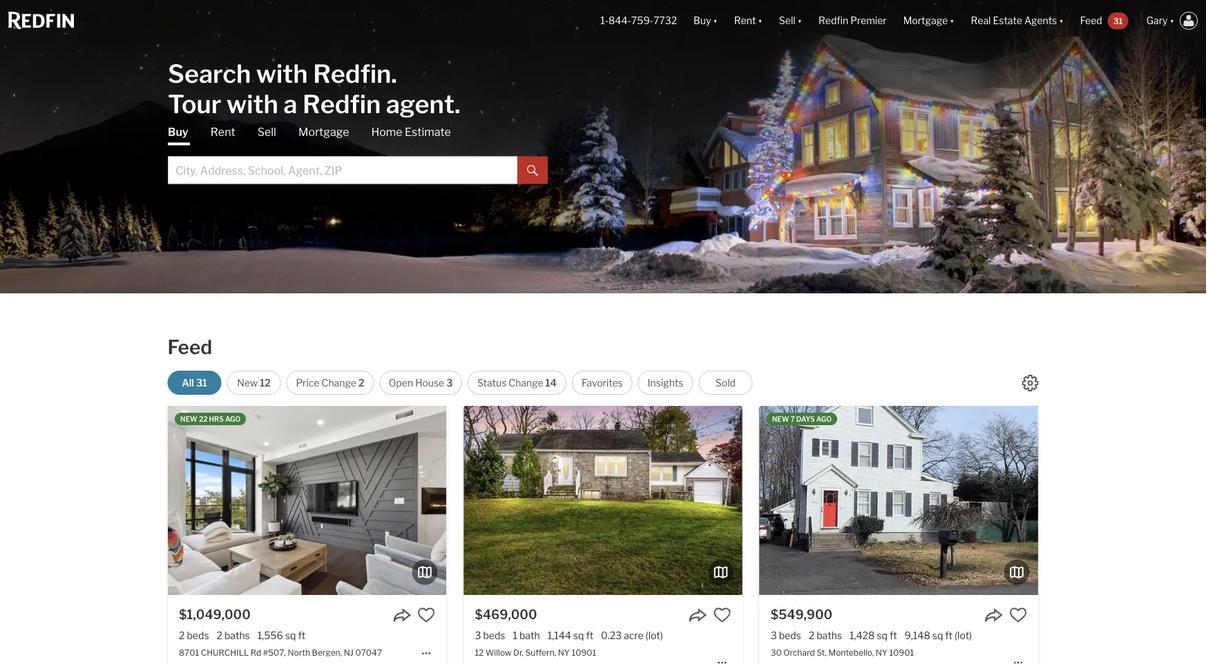 Task type: vqa. For each thing, say whether or not it's contained in the screenshot.
the Ask a question "link"
no



Task type: describe. For each thing, give the bounding box(es) containing it.
2 up churchill
[[217, 630, 223, 642]]

beds for $469,000
[[483, 630, 506, 642]]

3 beds for $549,900
[[771, 630, 802, 642]]

new for $1,049,000
[[180, 415, 198, 424]]

0.23 acre (lot)
[[601, 630, 663, 642]]

real estate agents ▾ link
[[971, 0, 1064, 41]]

days
[[797, 415, 815, 424]]

favorite button image for $549,900
[[1010, 607, 1028, 625]]

0.23
[[601, 630, 622, 642]]

▾ for mortgage ▾
[[950, 15, 955, 27]]

bath
[[520, 630, 540, 642]]

1,144 sq ft
[[548, 630, 594, 642]]

ft for $549,900
[[890, 630, 898, 642]]

favorite button checkbox for $549,900
[[1010, 607, 1028, 625]]

redfin premier button
[[811, 0, 896, 41]]

favorite button checkbox for $1,049,000
[[418, 607, 436, 625]]

tour
[[168, 89, 222, 119]]

1,144
[[548, 630, 571, 642]]

ny for $469,000
[[558, 648, 570, 658]]

1
[[513, 630, 518, 642]]

2 beds
[[179, 630, 209, 642]]

2 up the orchard on the bottom right of page
[[809, 630, 815, 642]]

st,
[[817, 648, 827, 658]]

tab list containing buy
[[168, 125, 548, 184]]

sq for $469,000
[[574, 630, 584, 642]]

▾ for sell ▾
[[798, 15, 802, 27]]

baths for $549,900
[[817, 630, 843, 642]]

change for 2
[[322, 377, 357, 389]]

suffern,
[[526, 648, 557, 658]]

3 inside the open house option
[[447, 377, 453, 389]]

All radio
[[168, 371, 222, 395]]

all
[[182, 377, 194, 389]]

open house 3
[[389, 377, 453, 389]]

1 bath
[[513, 630, 540, 642]]

price change 2
[[296, 377, 365, 389]]

844-
[[609, 15, 632, 27]]

new 7 days ago
[[773, 415, 832, 424]]

new 22 hrs ago
[[180, 415, 241, 424]]

gary
[[1147, 15, 1168, 27]]

9,148 sq ft (lot)
[[905, 630, 973, 642]]

#507,
[[263, 648, 286, 658]]

2 up '8701'
[[179, 630, 185, 642]]

beds for $549,900
[[779, 630, 802, 642]]

1-844-759-7732
[[601, 15, 677, 27]]

1,556 sq ft
[[258, 630, 306, 642]]

change for 14
[[509, 377, 544, 389]]

favorite button checkbox
[[714, 607, 732, 625]]

sell ▾
[[779, 15, 802, 27]]

home estimate link
[[371, 125, 451, 140]]

real
[[971, 15, 991, 27]]

sell ▾ button
[[779, 0, 802, 41]]

10901 for $469,000
[[572, 648, 597, 658]]

gary ▾
[[1147, 15, 1175, 27]]

1-844-759-7732 link
[[601, 15, 677, 27]]

mortgage for mortgage ▾
[[904, 15, 948, 27]]

8701 churchill rd #507, north bergen, nj 07047
[[179, 648, 382, 658]]

home estimate
[[371, 125, 451, 139]]

Price Change radio
[[287, 371, 374, 395]]

mortgage ▾
[[904, 15, 955, 27]]

$1,049,000
[[179, 608, 251, 623]]

redfin inside 'button'
[[819, 15, 849, 27]]

ft for $469,000
[[586, 630, 594, 642]]

▾ for rent ▾
[[758, 15, 763, 27]]

search with redfin. tour with a redfin agent.
[[168, 58, 461, 119]]

Status Change radio
[[468, 371, 567, 395]]

30
[[771, 648, 782, 658]]

0 vertical spatial 31
[[1114, 16, 1124, 26]]

2 photo of 8701 churchill rd #507, north bergen, nj 07047 image from the left
[[447, 406, 725, 596]]

Insights radio
[[638, 371, 693, 395]]

rent link
[[211, 125, 235, 140]]

buy for buy
[[168, 125, 188, 139]]

buy ▾ button
[[686, 0, 726, 41]]

1 photo of 30 orchard st, montebello, ny 10901 image from the left
[[760, 406, 1039, 596]]

$549,900
[[771, 608, 833, 623]]

mortgage ▾ button
[[904, 0, 955, 41]]

insights
[[648, 377, 684, 389]]

bergen,
[[312, 648, 342, 658]]

2 baths for $549,900
[[809, 630, 843, 642]]

new
[[237, 377, 258, 389]]

22
[[199, 415, 208, 424]]

30 orchard st, montebello, ny 10901
[[771, 648, 914, 658]]

7
[[791, 415, 795, 424]]

dr,
[[514, 648, 524, 658]]

8701
[[179, 648, 199, 658]]

buy link
[[168, 125, 188, 145]]

willow
[[486, 648, 512, 658]]

1 (lot) from the left
[[646, 630, 663, 642]]

4 sq from the left
[[933, 630, 944, 642]]

agents
[[1025, 15, 1058, 27]]

churchill
[[201, 648, 249, 658]]

montebello,
[[829, 648, 874, 658]]

estate
[[994, 15, 1023, 27]]

rent for rent ▾
[[735, 15, 756, 27]]

14
[[546, 377, 557, 389]]

07047
[[356, 648, 382, 658]]

real estate agents ▾
[[971, 15, 1064, 27]]

redfin premier
[[819, 15, 887, 27]]

ny for $549,900
[[876, 648, 888, 658]]

sold
[[716, 377, 736, 389]]



Task type: locate. For each thing, give the bounding box(es) containing it.
new left 22
[[180, 415, 198, 424]]

2 horizontal spatial 3
[[771, 630, 777, 642]]

1 2 baths from the left
[[217, 630, 250, 642]]

3 for $549,900
[[771, 630, 777, 642]]

all 31
[[182, 377, 207, 389]]

2 photo of 12 willow dr, suffern, ny 10901 image from the left
[[743, 406, 1021, 596]]

1 vertical spatial mortgage
[[299, 125, 349, 139]]

▾ right rent ▾
[[798, 15, 802, 27]]

12 willow dr, suffern, ny 10901
[[475, 648, 597, 658]]

1 favorite button image from the left
[[418, 607, 436, 625]]

3
[[447, 377, 453, 389], [475, 630, 481, 642], [771, 630, 777, 642]]

baths
[[225, 630, 250, 642], [817, 630, 843, 642]]

feed right agents
[[1081, 15, 1103, 27]]

favorites
[[582, 377, 623, 389]]

1 baths from the left
[[225, 630, 250, 642]]

4 ft from the left
[[946, 630, 953, 642]]

3 for $469,000
[[475, 630, 481, 642]]

rent right buy ▾
[[735, 15, 756, 27]]

1,428 sq ft
[[850, 630, 898, 642]]

option group
[[168, 371, 753, 395]]

rent inside tab list
[[211, 125, 235, 139]]

beds up the orchard on the bottom right of page
[[779, 630, 802, 642]]

sell ▾ button
[[771, 0, 811, 41]]

photo of 12 willow dr, suffern, ny 10901 image
[[464, 406, 743, 596], [743, 406, 1021, 596]]

nj
[[344, 648, 354, 658]]

price
[[296, 377, 320, 389]]

ny
[[558, 648, 570, 658], [876, 648, 888, 658]]

1 photo of 12 willow dr, suffern, ny 10901 image from the left
[[464, 406, 743, 596]]

1 3 beds from the left
[[475, 630, 506, 642]]

5 ▾ from the left
[[1060, 15, 1064, 27]]

0 horizontal spatial (lot)
[[646, 630, 663, 642]]

sq for $549,900
[[877, 630, 888, 642]]

0 horizontal spatial 31
[[196, 377, 207, 389]]

redfin up mortgage link at the left top
[[303, 89, 381, 119]]

baths up the st,
[[817, 630, 843, 642]]

1 horizontal spatial sell
[[779, 15, 796, 27]]

2 baths up churchill
[[217, 630, 250, 642]]

1 horizontal spatial 31
[[1114, 16, 1124, 26]]

0 horizontal spatial feed
[[168, 336, 212, 359]]

redfin inside "search with redfin. tour with a redfin agent."
[[303, 89, 381, 119]]

ago right hrs
[[225, 415, 241, 424]]

ny down 1,144
[[558, 648, 570, 658]]

sq right 1,144
[[574, 630, 584, 642]]

baths up churchill
[[225, 630, 250, 642]]

Sold radio
[[699, 371, 753, 395]]

2 change from the left
[[509, 377, 544, 389]]

10901 down 9,148
[[890, 648, 914, 658]]

▾ left real
[[950, 15, 955, 27]]

2 ny from the left
[[876, 648, 888, 658]]

2 ft from the left
[[586, 630, 594, 642]]

buy down tour
[[168, 125, 188, 139]]

0 horizontal spatial change
[[322, 377, 357, 389]]

redfin left premier
[[819, 15, 849, 27]]

12 right new
[[260, 377, 271, 389]]

1 horizontal spatial favorite button image
[[1010, 607, 1028, 625]]

rent ▾ button
[[735, 0, 763, 41]]

ft for $1,049,000
[[298, 630, 306, 642]]

▾ for gary ▾
[[1171, 15, 1175, 27]]

rent
[[735, 15, 756, 27], [211, 125, 235, 139]]

estimate
[[405, 125, 451, 139]]

1 beds from the left
[[187, 630, 209, 642]]

1-
[[601, 15, 609, 27]]

sq right 1,428
[[877, 630, 888, 642]]

3 ft from the left
[[890, 630, 898, 642]]

change
[[322, 377, 357, 389], [509, 377, 544, 389]]

1 ▾ from the left
[[714, 15, 718, 27]]

0 horizontal spatial 3 beds
[[475, 630, 506, 642]]

1 horizontal spatial ny
[[876, 648, 888, 658]]

ny down 1,428 sq ft
[[876, 648, 888, 658]]

1 change from the left
[[322, 377, 357, 389]]

6 ▾ from the left
[[1171, 15, 1175, 27]]

1 ny from the left
[[558, 648, 570, 658]]

9,148
[[905, 630, 931, 642]]

3 sq from the left
[[877, 630, 888, 642]]

sell inside dropdown button
[[779, 15, 796, 27]]

rent down tour
[[211, 125, 235, 139]]

sell
[[779, 15, 796, 27], [258, 125, 276, 139]]

photo of 8701 churchill rd #507, north bergen, nj 07047 image
[[168, 406, 447, 596], [447, 406, 725, 596]]

2 2 baths from the left
[[809, 630, 843, 642]]

2 ago from the left
[[817, 415, 832, 424]]

acre
[[624, 630, 644, 642]]

search
[[168, 58, 251, 89]]

buy ▾ button
[[694, 0, 718, 41]]

buy inside dropdown button
[[694, 15, 711, 27]]

1 horizontal spatial redfin
[[819, 15, 849, 27]]

buy inside tab list
[[168, 125, 188, 139]]

option group containing all
[[168, 371, 753, 395]]

change left 14
[[509, 377, 544, 389]]

(lot) right acre
[[646, 630, 663, 642]]

31 right all
[[196, 377, 207, 389]]

mortgage for mortgage
[[299, 125, 349, 139]]

Open House radio
[[380, 371, 462, 395]]

1 horizontal spatial favorite button checkbox
[[1010, 607, 1028, 625]]

beds up '8701'
[[187, 630, 209, 642]]

redfin.
[[313, 58, 397, 89]]

1 vertical spatial sell
[[258, 125, 276, 139]]

1 vertical spatial buy
[[168, 125, 188, 139]]

ft up the north
[[298, 630, 306, 642]]

mortgage ▾ button
[[896, 0, 963, 41]]

1 horizontal spatial 3 beds
[[771, 630, 802, 642]]

favorite button image
[[714, 607, 732, 625]]

rent ▾
[[735, 15, 763, 27]]

0 horizontal spatial sell
[[258, 125, 276, 139]]

0 horizontal spatial rent
[[211, 125, 235, 139]]

1 horizontal spatial buy
[[694, 15, 711, 27]]

home
[[371, 125, 403, 139]]

2 3 beds from the left
[[771, 630, 802, 642]]

agent.
[[386, 89, 461, 119]]

$469,000
[[475, 608, 537, 623]]

10901
[[572, 648, 597, 658], [890, 648, 914, 658]]

0 horizontal spatial 12
[[260, 377, 271, 389]]

0 vertical spatial mortgage
[[904, 15, 948, 27]]

ft left 0.23
[[586, 630, 594, 642]]

2 baths for $1,049,000
[[217, 630, 250, 642]]

beds
[[187, 630, 209, 642], [483, 630, 506, 642], [779, 630, 802, 642]]

new
[[180, 415, 198, 424], [773, 415, 790, 424]]

2 beds from the left
[[483, 630, 506, 642]]

3 ▾ from the left
[[798, 15, 802, 27]]

ago for $549,900
[[817, 415, 832, 424]]

10901 down 1,144 sq ft on the bottom left of the page
[[572, 648, 597, 658]]

north
[[288, 648, 310, 658]]

feed
[[1081, 15, 1103, 27], [168, 336, 212, 359]]

new left 7
[[773, 415, 790, 424]]

7732
[[654, 15, 677, 27]]

12 left willow
[[475, 648, 484, 658]]

0 vertical spatial 12
[[260, 377, 271, 389]]

ago
[[225, 415, 241, 424], [817, 415, 832, 424]]

new 12
[[237, 377, 271, 389]]

0 horizontal spatial ago
[[225, 415, 241, 424]]

open
[[389, 377, 413, 389]]

sq up the north
[[285, 630, 296, 642]]

0 horizontal spatial ny
[[558, 648, 570, 658]]

1 horizontal spatial baths
[[817, 630, 843, 642]]

0 vertical spatial buy
[[694, 15, 711, 27]]

mortgage left real
[[904, 15, 948, 27]]

0 horizontal spatial 3
[[447, 377, 453, 389]]

1 horizontal spatial 12
[[475, 648, 484, 658]]

0 horizontal spatial 10901
[[572, 648, 597, 658]]

beds for $1,049,000
[[187, 630, 209, 642]]

1 vertical spatial redfin
[[303, 89, 381, 119]]

house
[[416, 377, 445, 389]]

0 horizontal spatial baths
[[225, 630, 250, 642]]

1 sq from the left
[[285, 630, 296, 642]]

ft right 9,148
[[946, 630, 953, 642]]

1 horizontal spatial rent
[[735, 15, 756, 27]]

change inside radio
[[322, 377, 357, 389]]

(lot)
[[646, 630, 663, 642], [955, 630, 973, 642]]

status
[[478, 377, 507, 389]]

31 left gary
[[1114, 16, 1124, 26]]

3 down $469,000
[[475, 630, 481, 642]]

0 vertical spatial feed
[[1081, 15, 1103, 27]]

2 photo of 30 orchard st, montebello, ny 10901 image from the left
[[1039, 406, 1207, 596]]

favorite button image for $1,049,000
[[418, 607, 436, 625]]

3 beds up willow
[[475, 630, 506, 642]]

31 inside all "radio"
[[196, 377, 207, 389]]

10901 for $549,900
[[890, 648, 914, 658]]

hrs
[[209, 415, 224, 424]]

a
[[284, 89, 298, 119]]

0 horizontal spatial beds
[[187, 630, 209, 642]]

1 horizontal spatial 10901
[[890, 648, 914, 658]]

status change 14
[[478, 377, 557, 389]]

2 favorite button image from the left
[[1010, 607, 1028, 625]]

photo of 30 orchard st, montebello, ny 10901 image
[[760, 406, 1039, 596], [1039, 406, 1207, 596]]

mortgage up city, address, school, agent, zip search box
[[299, 125, 349, 139]]

4 ▾ from the left
[[950, 15, 955, 27]]

rent inside rent ▾ dropdown button
[[735, 15, 756, 27]]

buy right 7732
[[694, 15, 711, 27]]

sq
[[285, 630, 296, 642], [574, 630, 584, 642], [877, 630, 888, 642], [933, 630, 944, 642]]

ago for $1,049,000
[[225, 415, 241, 424]]

3 beds from the left
[[779, 630, 802, 642]]

1 photo of 8701 churchill rd #507, north bergen, nj 07047 image from the left
[[168, 406, 447, 596]]

mortgage link
[[299, 125, 349, 140]]

▾ for buy ▾
[[714, 15, 718, 27]]

1 horizontal spatial change
[[509, 377, 544, 389]]

real estate agents ▾ button
[[963, 0, 1073, 41]]

City, Address, School, Agent, ZIP search field
[[168, 157, 518, 184]]

1 horizontal spatial new
[[773, 415, 790, 424]]

sell link
[[258, 125, 276, 140]]

1 10901 from the left
[[572, 648, 597, 658]]

rent for rent
[[211, 125, 235, 139]]

favorite button checkbox
[[418, 607, 436, 625], [1010, 607, 1028, 625]]

new for $549,900
[[773, 415, 790, 424]]

sell right rent ▾
[[779, 15, 796, 27]]

change right 'price'
[[322, 377, 357, 389]]

2 favorite button checkbox from the left
[[1010, 607, 1028, 625]]

tab list
[[168, 125, 548, 184]]

sq right 9,148
[[933, 630, 944, 642]]

beds up willow
[[483, 630, 506, 642]]

2 (lot) from the left
[[955, 630, 973, 642]]

1 horizontal spatial 3
[[475, 630, 481, 642]]

0 horizontal spatial favorite button checkbox
[[418, 607, 436, 625]]

12
[[260, 377, 271, 389], [475, 648, 484, 658]]

1 ago from the left
[[225, 415, 241, 424]]

(lot) right 9,148
[[955, 630, 973, 642]]

2 ▾ from the left
[[758, 15, 763, 27]]

2 10901 from the left
[[890, 648, 914, 658]]

2 baths
[[217, 630, 250, 642], [809, 630, 843, 642]]

0 horizontal spatial new
[[180, 415, 198, 424]]

redfin
[[819, 15, 849, 27], [303, 89, 381, 119]]

sell for sell ▾
[[779, 15, 796, 27]]

3 beds up the 30
[[771, 630, 802, 642]]

0 horizontal spatial 2 baths
[[217, 630, 250, 642]]

1 horizontal spatial 2 baths
[[809, 630, 843, 642]]

1 horizontal spatial beds
[[483, 630, 506, 642]]

1 favorite button checkbox from the left
[[418, 607, 436, 625]]

sell for sell
[[258, 125, 276, 139]]

orchard
[[784, 648, 815, 658]]

feed up all
[[168, 336, 212, 359]]

3 up the 30
[[771, 630, 777, 642]]

0 horizontal spatial favorite button image
[[418, 607, 436, 625]]

1 vertical spatial 31
[[196, 377, 207, 389]]

ago right days
[[817, 415, 832, 424]]

0 horizontal spatial redfin
[[303, 89, 381, 119]]

2 baths from the left
[[817, 630, 843, 642]]

3 beds
[[475, 630, 506, 642], [771, 630, 802, 642]]

buy
[[694, 15, 711, 27], [168, 125, 188, 139]]

1 ft from the left
[[298, 630, 306, 642]]

sq for $1,049,000
[[285, 630, 296, 642]]

1 new from the left
[[180, 415, 198, 424]]

2 sq from the left
[[574, 630, 584, 642]]

rent ▾ button
[[726, 0, 771, 41]]

mortgage
[[904, 15, 948, 27], [299, 125, 349, 139]]

12 inside new radio
[[260, 377, 271, 389]]

1 horizontal spatial (lot)
[[955, 630, 973, 642]]

change inside option
[[509, 377, 544, 389]]

ft
[[298, 630, 306, 642], [586, 630, 594, 642], [890, 630, 898, 642], [946, 630, 953, 642]]

▾ left sell ▾
[[758, 15, 763, 27]]

2 inside price change radio
[[359, 377, 365, 389]]

1 horizontal spatial ago
[[817, 415, 832, 424]]

▾ right agents
[[1060, 15, 1064, 27]]

Favorites radio
[[572, 371, 633, 395]]

sell right 'rent' link
[[258, 125, 276, 139]]

3 right house
[[447, 377, 453, 389]]

2
[[359, 377, 365, 389], [179, 630, 185, 642], [217, 630, 223, 642], [809, 630, 815, 642]]

mortgage inside dropdown button
[[904, 15, 948, 27]]

1 vertical spatial feed
[[168, 336, 212, 359]]

1,428
[[850, 630, 875, 642]]

submit search image
[[527, 165, 538, 176]]

0 vertical spatial redfin
[[819, 15, 849, 27]]

buy for buy ▾
[[694, 15, 711, 27]]

1 vertical spatial rent
[[211, 125, 235, 139]]

1 horizontal spatial mortgage
[[904, 15, 948, 27]]

baths for $1,049,000
[[225, 630, 250, 642]]

▾ right gary
[[1171, 15, 1175, 27]]

1,556
[[258, 630, 283, 642]]

▾ left rent ▾
[[714, 15, 718, 27]]

1 vertical spatial 12
[[475, 648, 484, 658]]

premier
[[851, 15, 887, 27]]

3 beds for $469,000
[[475, 630, 506, 642]]

1 horizontal spatial feed
[[1081, 15, 1103, 27]]

buy ▾
[[694, 15, 718, 27]]

mortgage inside tab list
[[299, 125, 349, 139]]

0 vertical spatial sell
[[779, 15, 796, 27]]

2 baths up the st,
[[809, 630, 843, 642]]

2 left open
[[359, 377, 365, 389]]

759-
[[632, 15, 654, 27]]

31
[[1114, 16, 1124, 26], [196, 377, 207, 389]]

0 vertical spatial rent
[[735, 15, 756, 27]]

rd
[[251, 648, 261, 658]]

0 horizontal spatial mortgage
[[299, 125, 349, 139]]

New radio
[[227, 371, 281, 395]]

0 horizontal spatial buy
[[168, 125, 188, 139]]

2 horizontal spatial beds
[[779, 630, 802, 642]]

2 new from the left
[[773, 415, 790, 424]]

ft left 9,148
[[890, 630, 898, 642]]

favorite button image
[[418, 607, 436, 625], [1010, 607, 1028, 625]]



